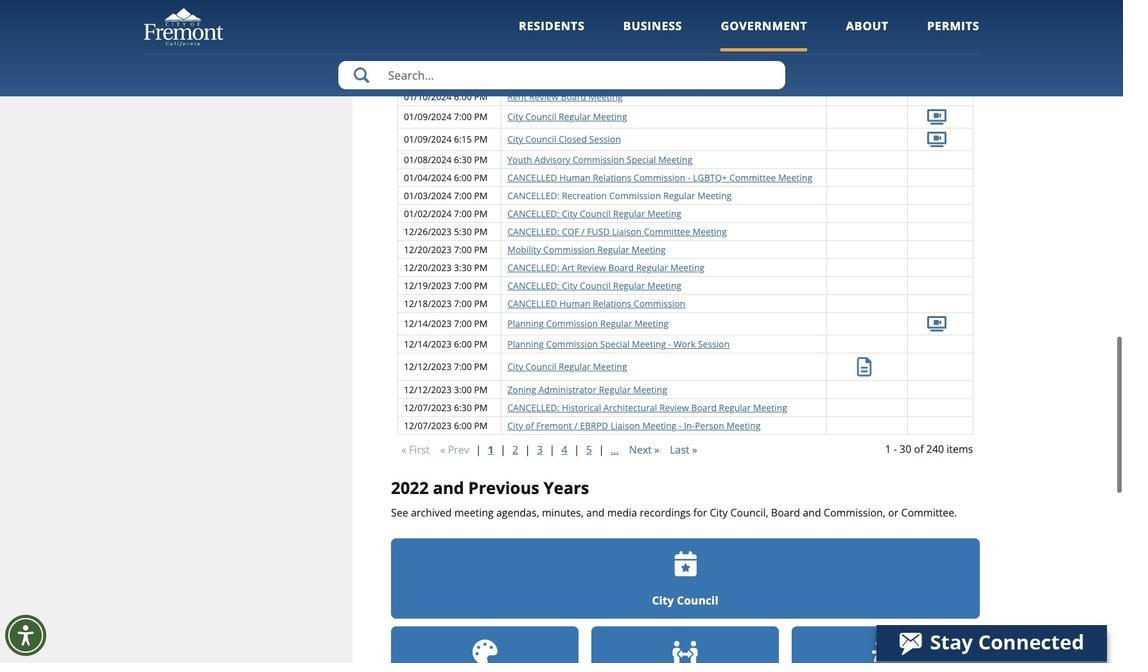 Task type: locate. For each thing, give the bounding box(es) containing it.
advisory down city council closed session link
[[535, 153, 571, 166]]

2 relations from the top
[[593, 297, 632, 310]]

0 vertical spatial cancelled
[[508, 171, 558, 184]]

items
[[947, 442, 974, 456]]

council,
[[731, 505, 769, 520]]

cancelled human relations commission - lgbtq+ committee meeting
[[508, 171, 813, 184]]

19 pm from the top
[[474, 361, 488, 373]]

0 vertical spatial /
[[582, 225, 585, 238]]

2 human from the top
[[560, 297, 591, 310]]

6:00 down 12/07/2023 6:30 pm
[[454, 420, 472, 432]]

1 horizontal spatial and
[[587, 505, 605, 520]]

pm for 01/16/2024 3:00 pm
[[474, 37, 488, 49]]

2022 and previous years see archived meeting agendas, minutes, and media recordings for city council, board and commission, or committee.
[[391, 477, 958, 520]]

1 12/12/2023 from the top
[[404, 361, 452, 373]]

2 01/16/2024 from the top
[[404, 37, 452, 49]]

0 vertical spatial 6:30
[[454, 153, 472, 166]]

3 pm from the top
[[474, 37, 488, 49]]

1 7:00 from the top
[[454, 19, 472, 31]]

6:30
[[454, 153, 472, 166], [454, 402, 472, 414]]

cancelled: city council regular meeting link down art review board regular meeting
[[508, 19, 682, 31]]

22 pm from the top
[[474, 420, 488, 432]]

| left 2 link
[[501, 443, 506, 457]]

1 vertical spatial liaison
[[611, 420, 640, 432]]

pm for 12/19/2023 7:00 pm
[[474, 279, 488, 292]]

board down development
[[561, 91, 587, 103]]

01/03/2024 7:00 pm
[[404, 189, 488, 202]]

10 pm from the top
[[474, 189, 488, 202]]

7:00 down 12/20/2023 3:30 pm
[[454, 279, 472, 292]]

1 horizontal spatial session
[[698, 338, 730, 350]]

12/12/2023 down 12/14/2023 6:00 pm
[[404, 361, 452, 373]]

1 cancelled: city council regular meeting link from the top
[[508, 19, 682, 31]]

2 vertical spatial advisory
[[535, 153, 571, 166]]

liaison down architectural
[[611, 420, 640, 432]]

12/20/2023 up 12/19/2023 on the left of the page
[[404, 261, 452, 274]]

5 cancelled: from the top
[[508, 225, 560, 238]]

planning commission special meeting - work session link
[[508, 338, 730, 350]]

relations up cancelled: recreation commission regular meeting link at the top
[[593, 171, 632, 184]]

1 vertical spatial cancelled
[[508, 297, 558, 310]]

12/07/2023
[[404, 402, 452, 414], [404, 420, 452, 432]]

liaison right fusd
[[613, 225, 642, 238]]

2 12/07/2023 from the top
[[404, 420, 452, 432]]

commission up cancelled: recreation commission regular meeting
[[634, 171, 686, 184]]

6:00 down 12/14/2023 7:00 pm
[[454, 338, 472, 350]]

planning commission special meeting - work session
[[508, 338, 730, 350]]

1 vertical spatial planning
[[508, 338, 544, 350]]

youth advisory commission special meeting link
[[508, 153, 693, 166]]

0 vertical spatial administrator
[[593, 37, 651, 49]]

12/14/2023 down 12/18/2023
[[404, 318, 452, 330]]

2 | from the left
[[501, 443, 506, 457]]

6 | from the left
[[599, 443, 605, 457]]

meeting
[[616, 1, 651, 13], [648, 19, 682, 31], [688, 37, 722, 49], [664, 55, 698, 67], [736, 73, 770, 85], [589, 91, 623, 103], [593, 111, 627, 123], [659, 153, 693, 166], [779, 171, 813, 184], [698, 189, 732, 202], [648, 207, 682, 220], [693, 225, 727, 238], [632, 243, 666, 256], [671, 261, 705, 274], [648, 279, 682, 292], [635, 318, 669, 330], [632, 338, 666, 350], [593, 361, 627, 373], [634, 384, 668, 396], [754, 402, 788, 414], [643, 420, 677, 432], [727, 420, 761, 432]]

1 vertical spatial session
[[698, 338, 730, 350]]

4 6:00 from the top
[[454, 338, 472, 350]]

1 cancelled: city council regular meeting from the top
[[508, 19, 682, 31]]

city council regular meeting link for 01/09/2024 7:00 pm
[[508, 111, 627, 123]]

city council regular meeting for 12/12/2023 7:00 pm
[[508, 361, 627, 373]]

8 cancelled: from the top
[[508, 402, 560, 414]]

cancelled: city council regular meeting link up cancelled human relations commission link
[[508, 279, 682, 292]]

3 7:00 from the top
[[454, 189, 472, 202]]

15 pm from the top
[[474, 279, 488, 292]]

1 vertical spatial cancelled: city council regular meeting link
[[508, 207, 682, 220]]

4 pm from the top
[[474, 55, 488, 67]]

board
[[554, 1, 580, 13], [561, 91, 587, 103], [609, 261, 634, 274], [692, 402, 717, 414], [772, 505, 801, 520]]

advisory down citizens advisory committee regular meeting
[[609, 73, 645, 85]]

pm for 12/14/2023 6:00 pm
[[474, 338, 488, 350]]

cancelled: city council regular meeting up cancelled human relations commission link
[[508, 279, 682, 292]]

3 cancelled: city council regular meeting from the top
[[508, 279, 682, 292]]

city
[[562, 19, 578, 31], [508, 111, 523, 123], [508, 133, 523, 145], [562, 207, 578, 220], [562, 279, 578, 292], [508, 361, 523, 373], [508, 420, 523, 432], [710, 505, 728, 520], [653, 593, 674, 608]]

planning commission regular meeting
[[508, 318, 669, 330]]

art paint palette image
[[472, 639, 499, 663]]

3 6:00 from the top
[[454, 171, 472, 184]]

1 3:30 from the top
[[454, 1, 472, 13]]

01/16/2024 for 01/16/2024 7:00 pm
[[404, 19, 452, 31]]

01/16/2024
[[404, 19, 452, 31], [404, 37, 452, 49]]

2 vertical spatial cancelled: city council regular meeting link
[[508, 279, 682, 292]]

city council regular meeting link down rent review board meeting
[[508, 111, 627, 123]]

cancelled: for 01/03/2024 7:00 pm
[[508, 189, 560, 202]]

13 pm from the top
[[474, 243, 488, 256]]

lgbtq+
[[693, 171, 728, 184]]

2 3:00 from the top
[[454, 384, 472, 396]]

cancelled down mobility
[[508, 297, 558, 310]]

» for last »
[[693, 443, 698, 457]]

/ left ebrpd
[[575, 420, 578, 432]]

cancelled: city council regular meeting for 12/19/2023 7:00 pm
[[508, 279, 682, 292]]

7 cancelled: from the top
[[508, 279, 560, 292]]

1 vertical spatial /
[[575, 420, 578, 432]]

12/12/2023
[[404, 361, 452, 373], [404, 384, 452, 396]]

0 vertical spatial 12/14/2023
[[404, 318, 452, 330]]

12/07/2023 6:00 pm
[[404, 420, 488, 432]]

cancelled: for 01/16/2024 7:00 pm
[[508, 19, 560, 31]]

/ right cof at the right
[[582, 225, 585, 238]]

pm for 01/02/2024 7:00 pm
[[474, 207, 488, 220]]

1 12/20/2023 from the top
[[404, 243, 452, 256]]

2 horizontal spatial and
[[803, 505, 822, 520]]

0 vertical spatial 01/09/2024
[[404, 111, 452, 123]]

1 vertical spatial 3:00
[[454, 384, 472, 396]]

board up residents
[[554, 1, 580, 13]]

last »
[[670, 443, 698, 457]]

committee down cancelled: zoning administrator regular meeting link
[[581, 55, 627, 67]]

7 pm from the top
[[474, 133, 488, 145]]

1 vertical spatial zoning
[[508, 384, 537, 396]]

2 7:00 from the top
[[454, 111, 472, 123]]

8 7:00 from the top
[[454, 318, 472, 330]]

session up "youth advisory commission special meeting" 'link'
[[590, 133, 621, 145]]

- left the in-
[[679, 420, 682, 432]]

5 7:00 from the top
[[454, 243, 472, 256]]

pm for 01/08/2024 6:30 pm
[[474, 153, 488, 166]]

2 cancelled from the top
[[508, 297, 558, 310]]

administrator
[[593, 37, 651, 49], [539, 384, 597, 396]]

1 planning from the top
[[508, 318, 544, 330]]

7:00 down 12/14/2023 6:00 pm
[[454, 361, 472, 373]]

» for next »
[[655, 443, 660, 457]]

and left commission,
[[803, 505, 822, 520]]

7:00 down 5:30
[[454, 243, 472, 256]]

closed
[[559, 133, 587, 145]]

2 6:30 from the top
[[454, 402, 472, 414]]

stay connected image
[[877, 625, 1107, 661]]

1 vertical spatial cancelled: city council regular meeting
[[508, 207, 682, 220]]

1 cancelled from the top
[[508, 171, 558, 184]]

0 horizontal spatial »
[[655, 443, 660, 457]]

art review board regular meeting link
[[508, 1, 651, 13]]

pm for 12/07/2023 6:00 pm
[[474, 420, 488, 432]]

commission
[[648, 73, 699, 85], [573, 153, 625, 166], [634, 171, 686, 184], [610, 189, 661, 202], [544, 243, 595, 256], [634, 297, 686, 310], [547, 318, 598, 330], [547, 338, 598, 350]]

0 vertical spatial of
[[526, 420, 534, 432]]

12 pm from the top
[[474, 225, 488, 238]]

2 12/14/2023 from the top
[[404, 338, 452, 350]]

...
[[611, 443, 619, 457]]

1 3:00 from the top
[[454, 37, 472, 49]]

01/16/2024 down 01/16/2024 7:00 pm
[[404, 37, 452, 49]]

01/09/2024 down 01/10/2024
[[404, 111, 452, 123]]

council up youth at left
[[526, 133, 557, 145]]

1 vertical spatial city council regular meeting
[[508, 361, 627, 373]]

1 vertical spatial 01/09/2024
[[404, 133, 452, 145]]

6 cancelled: from the top
[[508, 261, 560, 274]]

6 pm from the top
[[474, 111, 488, 123]]

» right next
[[655, 443, 660, 457]]

| left 4 link
[[550, 443, 555, 457]]

2 pm from the top
[[474, 19, 488, 31]]

1 01/11/2024 from the top
[[404, 55, 452, 67]]

city council closed session
[[508, 133, 621, 145]]

2 12/12/2023 from the top
[[404, 384, 452, 396]]

5:30
[[454, 225, 472, 238]]

0 vertical spatial 12/07/2023
[[404, 402, 452, 414]]

| right the 2
[[525, 443, 531, 457]]

0 vertical spatial relations
[[593, 171, 632, 184]]

6:00 for 01/04/2024
[[454, 171, 472, 184]]

1 vertical spatial relations
[[593, 297, 632, 310]]

»
[[655, 443, 660, 457], [693, 443, 698, 457]]

see
[[391, 505, 409, 520]]

2 link
[[509, 441, 523, 458]]

administrator up citizens advisory committee regular meeting
[[593, 37, 651, 49]]

cancelled for cancelled human relations commission
[[508, 297, 558, 310]]

2 vertical spatial committee
[[644, 225, 691, 238]]

art up residents
[[508, 1, 520, 13]]

4 7:00 from the top
[[454, 207, 472, 220]]

2 » from the left
[[693, 443, 698, 457]]

cancelled down youth at left
[[508, 171, 558, 184]]

01/10/2024 6:00 pm
[[404, 91, 488, 103]]

rent review board meeting link
[[508, 91, 623, 103]]

1 human from the top
[[560, 171, 591, 184]]

1 pm from the top
[[474, 1, 488, 13]]

1 horizontal spatial »
[[693, 443, 698, 457]]

8 pm from the top
[[474, 153, 488, 166]]

1 horizontal spatial art
[[562, 261, 575, 274]]

» inside next » link
[[655, 443, 660, 457]]

2 cancelled: from the top
[[508, 37, 560, 49]]

7 7:00 from the top
[[454, 297, 472, 310]]

01/11/2024 6:00 pm
[[404, 55, 488, 67]]

... link
[[607, 441, 623, 458]]

city council regular meeting up zoning administrator regular meeting
[[508, 361, 627, 373]]

1 vertical spatial 12/20/2023
[[404, 261, 452, 274]]

18 pm from the top
[[474, 338, 488, 350]]

zoning up fremont
[[508, 384, 537, 396]]

city council link
[[391, 538, 980, 619]]

special up cancelled human relations commission - lgbtq+ committee meeting
[[627, 153, 656, 166]]

6:00 down 01/08/2024 6:30 pm
[[454, 171, 472, 184]]

cancelled: zoning administrator regular meeting
[[508, 37, 722, 49]]

cancelled for cancelled human relations commission - lgbtq+ committee meeting
[[508, 171, 558, 184]]

9 pm from the top
[[474, 171, 488, 184]]

0 vertical spatial 3:00
[[454, 37, 472, 49]]

cancelled
[[508, 171, 558, 184], [508, 297, 558, 310]]

| left 1 link
[[476, 443, 482, 457]]

1 horizontal spatial 1
[[886, 442, 892, 456]]

3:00 up 01/11/2024 6:00 pm on the top left of the page
[[454, 37, 472, 49]]

1 vertical spatial 3:30
[[454, 261, 472, 274]]

session right work
[[698, 338, 730, 350]]

1 vertical spatial of
[[915, 442, 924, 456]]

cancelled human relations commission
[[508, 297, 686, 310]]

0 vertical spatial 01/16/2024
[[404, 19, 452, 31]]

economic development advisory commission regular meeting
[[508, 73, 770, 85]]

4 | from the left
[[550, 443, 555, 457]]

0 vertical spatial 3:30
[[454, 1, 472, 13]]

0 vertical spatial advisory
[[543, 55, 579, 67]]

1 city council regular meeting link from the top
[[508, 111, 627, 123]]

3 cancelled: from the top
[[508, 189, 560, 202]]

committee right the lgbtq+
[[730, 171, 776, 184]]

12/14/2023 6:00 pm
[[404, 338, 488, 350]]

government
[[721, 18, 808, 33]]

1 vertical spatial 12/07/2023
[[404, 420, 452, 432]]

or
[[889, 505, 899, 520]]

of right 30
[[915, 442, 924, 456]]

12/14/2023 for 12/14/2023 7:00 pm
[[404, 318, 452, 330]]

city of fremont / ebrpd liaison meeting - in-person meeting
[[508, 420, 761, 432]]

3:30 down 12/20/2023 7:00 pm
[[454, 261, 472, 274]]

7:00 down 01/17/2024 3:30 pm
[[454, 19, 472, 31]]

0 vertical spatial special
[[627, 153, 656, 166]]

Search text field
[[338, 61, 786, 89]]

0 vertical spatial planning
[[508, 318, 544, 330]]

pm for 01/03/2024 7:00 pm
[[474, 189, 488, 202]]

7:00 for 12/12/2023
[[454, 361, 472, 373]]

- left the lgbtq+
[[688, 171, 691, 184]]

17 pm from the top
[[474, 318, 488, 330]]

1 » from the left
[[655, 443, 660, 457]]

1 12/07/2023 from the top
[[404, 402, 452, 414]]

1 left 30
[[886, 442, 892, 456]]

01/09/2024
[[404, 111, 452, 123], [404, 133, 452, 145]]

1 vertical spatial 01/11/2024
[[404, 73, 452, 85]]

council
[[580, 19, 611, 31], [526, 111, 557, 123], [526, 133, 557, 145], [580, 207, 611, 220], [580, 279, 611, 292], [526, 361, 557, 373], [677, 593, 719, 608]]

7:00 for 01/03/2024
[[454, 189, 472, 202]]

0 vertical spatial session
[[590, 133, 621, 145]]

20 pm from the top
[[474, 384, 488, 396]]

cancelled: for 12/20/2023 3:30 pm
[[508, 261, 560, 274]]

2 6:00 from the top
[[454, 91, 472, 103]]

2 planning from the top
[[508, 338, 544, 350]]

human for cancelled human relations commission - lgbtq+ committee meeting
[[560, 171, 591, 184]]

12/12/2023 for 12/12/2023 7:00 pm
[[404, 361, 452, 373]]

1 vertical spatial 6:30
[[454, 402, 472, 414]]

01/16/2024 3:00 pm
[[404, 37, 488, 49]]

cancelled: city council regular meeting link for 01/02/2024 7:00 pm
[[508, 207, 682, 220]]

12/07/2023 for 12/07/2023 6:00 pm
[[404, 420, 452, 432]]

/
[[582, 225, 585, 238], [575, 420, 578, 432]]

1 | from the left
[[476, 443, 482, 457]]

12/14/2023 down 12/14/2023 7:00 pm
[[404, 338, 452, 350]]

city council regular meeting down rent review board meeting
[[508, 111, 627, 123]]

6:00 down the 9:00
[[454, 91, 472, 103]]

cof
[[562, 225, 580, 238]]

pm for 12/20/2023 3:30 pm
[[474, 261, 488, 274]]

3:30 for 01/17/2024
[[454, 1, 472, 13]]

1 city council regular meeting from the top
[[508, 111, 627, 123]]

art
[[508, 1, 520, 13], [562, 261, 575, 274]]

and left media
[[587, 505, 605, 520]]

pm for 12/26/2023 5:30 pm
[[474, 225, 488, 238]]

council down "rent" at the left top of page
[[526, 111, 557, 123]]

art down mobility commission regular meeting at top
[[562, 261, 575, 274]]

0 horizontal spatial /
[[575, 420, 578, 432]]

city council regular meeting link for 12/12/2023 7:00 pm
[[508, 361, 627, 373]]

2 cancelled: city council regular meeting from the top
[[508, 207, 682, 220]]

0 vertical spatial committee
[[581, 55, 627, 67]]

5 pm from the top
[[474, 91, 488, 103]]

0 horizontal spatial zoning
[[508, 384, 537, 396]]

12/26/2023 5:30 pm
[[404, 225, 488, 238]]

1 vertical spatial city council regular meeting link
[[508, 361, 627, 373]]

0 vertical spatial cancelled: city council regular meeting
[[508, 19, 682, 31]]

7:00 down 12/19/2023 7:00 pm
[[454, 297, 472, 310]]

cancelled: city council regular meeting up fusd
[[508, 207, 682, 220]]

pm for 01/10/2024 6:00 pm
[[474, 91, 488, 103]]

0 vertical spatial cancelled: city council regular meeting link
[[508, 19, 682, 31]]

1 12/14/2023 from the top
[[404, 318, 452, 330]]

relations for cancelled human relations commission - lgbtq+ committee meeting
[[593, 171, 632, 184]]

3 cancelled: city council regular meeting link from the top
[[508, 279, 682, 292]]

of left fremont
[[526, 420, 534, 432]]

2 city council regular meeting from the top
[[508, 361, 627, 373]]

planning for planning commission regular meeting
[[508, 318, 544, 330]]

2 01/11/2024 from the top
[[404, 73, 452, 85]]

7:00 up 5:30
[[454, 207, 472, 220]]

last » link
[[666, 441, 702, 458]]

city council regular meeting
[[508, 111, 627, 123], [508, 361, 627, 373]]

0 vertical spatial 12/12/2023
[[404, 361, 452, 373]]

6:30 up 12/07/2023 6:00 pm
[[454, 402, 472, 414]]

2 3:30 from the top
[[454, 261, 472, 274]]

5 6:00 from the top
[[454, 420, 472, 432]]

6:00 up the 9:00
[[454, 55, 472, 67]]

advisory up development
[[543, 55, 579, 67]]

1 left the 2
[[488, 443, 494, 457]]

pm for 12/18/2023 7:00 pm
[[474, 297, 488, 310]]

7:00 up 12/14/2023 6:00 pm
[[454, 318, 472, 330]]

0 vertical spatial human
[[560, 171, 591, 184]]

1 vertical spatial human
[[560, 297, 591, 310]]

3:00 for 12/12/2023
[[454, 384, 472, 396]]

0 vertical spatial city council regular meeting
[[508, 111, 627, 123]]

0 vertical spatial city council regular meeting link
[[508, 111, 627, 123]]

6 7:00 from the top
[[454, 279, 472, 292]]

zoning down residents
[[562, 37, 591, 49]]

01/09/2024 7:00 pm
[[404, 111, 488, 123]]

1 - 30 of 240 items
[[886, 442, 974, 456]]

pm for 01/16/2024 7:00 pm
[[474, 19, 488, 31]]

2 vertical spatial cancelled: city council regular meeting
[[508, 279, 682, 292]]

11 pm from the top
[[474, 207, 488, 220]]

1 vertical spatial committee
[[730, 171, 776, 184]]

special
[[627, 153, 656, 166], [601, 338, 630, 350]]

1 relations from the top
[[593, 171, 632, 184]]

1 vertical spatial 12/14/2023
[[404, 338, 452, 350]]

12/14/2023 7:00 pm
[[404, 318, 488, 330]]

| right 5 link
[[599, 443, 605, 457]]

| 1 | 2 | 3 | 4 | 5 | ...
[[476, 443, 619, 457]]

advisory for commission
[[535, 153, 571, 166]]

1 cancelled: from the top
[[508, 19, 560, 31]]

1 6:00 from the top
[[454, 55, 472, 67]]

3
[[537, 443, 543, 457]]

6:00 for 01/11/2024
[[454, 55, 472, 67]]

commission down cancelled human relations commission - lgbtq+ committee meeting link
[[610, 189, 661, 202]]

7:00 for 12/14/2023
[[454, 318, 472, 330]]

1 6:30 from the top
[[454, 153, 472, 166]]

01/16/2024 down 01/17/2024
[[404, 19, 452, 31]]

picnic table image
[[873, 642, 900, 662]]

4 cancelled: from the top
[[508, 207, 560, 220]]

1 horizontal spatial zoning
[[562, 37, 591, 49]]

0 vertical spatial 01/11/2024
[[404, 55, 452, 67]]

3:30
[[454, 1, 472, 13], [454, 261, 472, 274]]

1 01/09/2024 from the top
[[404, 111, 452, 123]]

2 cancelled: city council regular meeting link from the top
[[508, 207, 682, 220]]

2 01/09/2024 from the top
[[404, 133, 452, 145]]

7:00 up 6:15
[[454, 111, 472, 123]]

0 vertical spatial art
[[508, 1, 520, 13]]

youth advisory commission special meeting
[[508, 153, 693, 166]]

relations up the planning commission regular meeting link
[[593, 297, 632, 310]]

» inside last » link
[[693, 443, 698, 457]]

cancelled: city council regular meeting link up fusd
[[508, 207, 682, 220]]

regular
[[582, 1, 614, 13], [614, 19, 645, 31], [654, 37, 686, 49], [630, 55, 662, 67], [702, 73, 734, 85], [559, 111, 591, 123], [664, 189, 696, 202], [614, 207, 645, 220], [598, 243, 630, 256], [637, 261, 669, 274], [614, 279, 645, 292], [601, 318, 633, 330], [559, 361, 591, 373], [599, 384, 631, 396], [719, 402, 751, 414]]

12/07/2023 down 12/12/2023 3:00 pm
[[404, 402, 452, 414]]

pm for 01/09/2024 7:00 pm
[[474, 111, 488, 123]]

12/12/2023 up 12/07/2023 6:30 pm
[[404, 384, 452, 396]]

city council regular meeting link up zoning administrator regular meeting
[[508, 361, 627, 373]]

01/11/2024 up 01/10/2024
[[404, 73, 452, 85]]

session
[[590, 133, 621, 145], [698, 338, 730, 350]]

1 vertical spatial 01/16/2024
[[404, 37, 452, 49]]

21 pm from the top
[[474, 402, 488, 414]]

12/20/2023 down '12/26/2023'
[[404, 243, 452, 256]]

1 horizontal spatial committee
[[644, 225, 691, 238]]

0 vertical spatial 12/20/2023
[[404, 243, 452, 256]]

01/04/2024 6:00 pm
[[404, 171, 488, 184]]

1 vertical spatial art
[[562, 261, 575, 274]]

| right 4 link
[[574, 443, 580, 457]]

2 city council regular meeting link from the top
[[508, 361, 627, 373]]

special down the planning commission regular meeting link
[[601, 338, 630, 350]]

and up the archived
[[433, 477, 464, 499]]

12/20/2023
[[404, 243, 452, 256], [404, 261, 452, 274]]

9 7:00 from the top
[[454, 361, 472, 373]]

2 12/20/2023 from the top
[[404, 261, 452, 274]]

cancelled: city council regular meeting link for 01/16/2024 7:00 pm
[[508, 19, 682, 31]]

16 pm from the top
[[474, 297, 488, 310]]

administrator up "historical"
[[539, 384, 597, 396]]

committee down cancelled human relations commission - lgbtq+ committee meeting link
[[644, 225, 691, 238]]

01/04/2024
[[404, 171, 452, 184]]

zoning
[[562, 37, 591, 49], [508, 384, 537, 396]]

3:00 up 12/07/2023 6:30 pm
[[454, 384, 472, 396]]

1 vertical spatial 12/12/2023
[[404, 384, 452, 396]]

1 01/16/2024 from the top
[[404, 19, 452, 31]]

01/03/2024
[[404, 189, 452, 202]]

3:30 up 01/16/2024 7:00 pm
[[454, 1, 472, 13]]

cancelled: city council regular meeting down art review board regular meeting
[[508, 19, 682, 31]]

7:00 up 01/02/2024 7:00 pm
[[454, 189, 472, 202]]

14 pm from the top
[[474, 261, 488, 274]]

planning
[[508, 318, 544, 330], [508, 338, 544, 350]]

commission up work
[[634, 297, 686, 310]]

6:30 down 6:15
[[454, 153, 472, 166]]



Task type: describe. For each thing, give the bounding box(es) containing it.
12/18/2023
[[404, 297, 452, 310]]

economic development advisory commission regular meeting link
[[508, 73, 770, 85]]

minutes,
[[542, 505, 584, 520]]

residents link
[[519, 18, 585, 51]]

0 horizontal spatial 1
[[488, 443, 494, 457]]

01/09/2024 for 01/09/2024 7:00 pm
[[404, 111, 452, 123]]

7:00 for 01/02/2024
[[454, 207, 472, 220]]

cancelled: for 12/19/2023 7:00 pm
[[508, 279, 560, 292]]

pm for 12/14/2023 7:00 pm
[[474, 318, 488, 330]]

01/02/2024 7:00 pm
[[404, 207, 488, 220]]

01/09/2024 for 01/09/2024 6:15 pm
[[404, 133, 452, 145]]

work
[[674, 338, 696, 350]]

council up zoning administrator regular meeting "link"
[[526, 361, 557, 373]]

review down mobility commission regular meeting at top
[[577, 261, 607, 274]]

12/20/2023 for 12/20/2023 3:30 pm
[[404, 261, 452, 274]]

cancelled: art review board regular meeting
[[508, 261, 705, 274]]

planning commission regular meeting link
[[508, 318, 669, 330]]

cancelled human relations commission link
[[508, 297, 686, 310]]

council down calendar and star icon
[[677, 593, 719, 608]]

council up fusd
[[580, 207, 611, 220]]

- left work
[[669, 338, 672, 350]]

development
[[551, 73, 607, 85]]

cancelled: historical architectural review board regular meeting
[[508, 402, 788, 414]]

cancelled: cof / fusd liaison committee meeting link
[[508, 225, 727, 238]]

12/14/2023 for 12/14/2023 6:00 pm
[[404, 338, 452, 350]]

6:00 for 01/10/2024
[[454, 91, 472, 103]]

next »
[[630, 443, 660, 457]]

01/08/2024 6:30 pm
[[404, 153, 488, 166]]

cancelled: city council regular meeting link for 12/19/2023 7:00 pm
[[508, 279, 682, 292]]

citizens advisory committee regular meeting link
[[508, 55, 698, 67]]

commission down the planning commission regular meeting
[[547, 338, 598, 350]]

4 link
[[558, 441, 572, 458]]

pm for 01/17/2024 3:30 pm
[[474, 1, 488, 13]]

cancelled: city council regular meeting for 01/02/2024 7:00 pm
[[508, 207, 682, 220]]

citizens advisory committee regular meeting
[[508, 55, 698, 67]]

meeting
[[455, 505, 494, 520]]

planning for planning commission special meeting - work session
[[508, 338, 544, 350]]

human for cancelled human relations commission
[[560, 297, 591, 310]]

7:00 for 12/20/2023
[[454, 243, 472, 256]]

permits
[[928, 18, 980, 33]]

6:15
[[454, 133, 472, 145]]

about
[[847, 18, 889, 33]]

12/26/2023
[[404, 225, 452, 238]]

12/20/2023 3:30 pm
[[404, 261, 488, 274]]

7:00 for 12/18/2023
[[454, 297, 472, 310]]

240
[[927, 442, 945, 456]]

council up cancelled human relations commission link
[[580, 279, 611, 292]]

cancelled: historical architectural review board regular meeting link
[[508, 402, 788, 414]]

cancelled: city council regular meeting for 01/16/2024 7:00 pm
[[508, 19, 682, 31]]

am
[[474, 73, 488, 85]]

youth
[[508, 153, 533, 166]]

9:00
[[454, 73, 472, 85]]

permits link
[[928, 18, 980, 51]]

7:00 for 01/16/2024
[[454, 19, 472, 31]]

cancelled: art review board regular meeting link
[[508, 261, 705, 274]]

previous
[[469, 477, 540, 499]]

commission down 'cancelled human relations commission'
[[547, 318, 598, 330]]

12/20/2023 7:00 pm
[[404, 243, 488, 256]]

12/19/2023 7:00 pm
[[404, 279, 488, 292]]

fremont
[[537, 420, 572, 432]]

review up residents
[[523, 1, 552, 13]]

city council regular meeting for 01/09/2024 7:00 pm
[[508, 111, 627, 123]]

archived
[[411, 505, 452, 520]]

pm for 12/12/2023 7:00 pm
[[474, 361, 488, 373]]

pm for 12/12/2023 3:00 pm
[[474, 384, 488, 396]]

review up the in-
[[660, 402, 689, 414]]

cancelled: for 01/02/2024 7:00 pm
[[508, 207, 560, 220]]

pm for 12/07/2023 6:30 pm
[[474, 402, 488, 414]]

next
[[630, 443, 652, 457]]

business
[[624, 18, 683, 33]]

pm for 01/09/2024 6:15 pm
[[474, 133, 488, 145]]

12/07/2023 for 12/07/2023 6:30 pm
[[404, 402, 452, 414]]

0 horizontal spatial art
[[508, 1, 520, 13]]

01/16/2024 7:00 pm
[[404, 19, 488, 31]]

cancelled: recreation commission regular meeting link
[[508, 189, 732, 202]]

6:30 for 12/07/2023
[[454, 402, 472, 414]]

cancelled: for 12/07/2023 6:30 pm
[[508, 402, 560, 414]]

6:30 for 01/08/2024
[[454, 153, 472, 166]]

board down cancelled: cof / fusd liaison committee meeting
[[609, 261, 634, 274]]

3 link
[[534, 441, 547, 458]]

7:00 for 12/19/2023
[[454, 279, 472, 292]]

city council closed session link
[[508, 133, 621, 145]]

cancelled: zoning administrator regular meeting link
[[508, 37, 722, 49]]

years
[[544, 477, 590, 499]]

cancelled: recreation commission regular meeting
[[508, 189, 732, 202]]

rent review board meeting
[[508, 91, 623, 103]]

in-
[[684, 420, 695, 432]]

commission,
[[824, 505, 886, 520]]

committee.
[[902, 505, 958, 520]]

city inside 2022 and previous years see archived meeting agendas, minutes, and media recordings for city council, board and commission, or committee.
[[710, 505, 728, 520]]

0 horizontal spatial and
[[433, 477, 464, 499]]

pm for 01/11/2024 6:00 pm
[[474, 55, 488, 67]]

12/20/2023 for 12/20/2023 7:00 pm
[[404, 243, 452, 256]]

city council
[[653, 593, 719, 608]]

commission down closed
[[573, 153, 625, 166]]

review down economic
[[529, 91, 559, 103]]

board inside 2022 and previous years see archived meeting agendas, minutes, and media recordings for city council, board and commission, or committee.
[[772, 505, 801, 520]]

0 vertical spatial liaison
[[613, 225, 642, 238]]

7:00 for 01/09/2024
[[454, 111, 472, 123]]

commission down cof at the right
[[544, 243, 595, 256]]

1 vertical spatial special
[[601, 338, 630, 350]]

1 vertical spatial advisory
[[609, 73, 645, 85]]

business link
[[624, 18, 683, 51]]

5 | from the left
[[574, 443, 580, 457]]

5 link
[[583, 441, 596, 458]]

01/11/2024 for 01/11/2024 9:00 am
[[404, 73, 452, 85]]

cancelled: for 01/16/2024 3:00 pm
[[508, 37, 560, 49]]

relations for cancelled human relations commission
[[593, 297, 632, 310]]

economic
[[508, 73, 548, 85]]

1 vertical spatial administrator
[[539, 384, 597, 396]]

12/07/2023 6:30 pm
[[404, 402, 488, 414]]

0 horizontal spatial session
[[590, 133, 621, 145]]

0 vertical spatial zoning
[[562, 37, 591, 49]]

6:00 for 12/07/2023
[[454, 420, 472, 432]]

mobility commission regular meeting
[[508, 243, 666, 256]]

historical
[[562, 402, 602, 414]]

recreation
[[562, 189, 607, 202]]

council down art review board regular meeting
[[580, 19, 611, 31]]

cancelled: for 12/26/2023 5:30 pm
[[508, 225, 560, 238]]

1 horizontal spatial of
[[915, 442, 924, 456]]

two people communicate image
[[672, 639, 699, 663]]

0 horizontal spatial committee
[[581, 55, 627, 67]]

01/09/2024 6:15 pm
[[404, 133, 488, 145]]

next » link
[[626, 441, 664, 458]]

0 horizontal spatial of
[[526, 420, 534, 432]]

3 | from the left
[[525, 443, 531, 457]]

1 horizontal spatial /
[[582, 225, 585, 238]]

6:00 for 12/14/2023
[[454, 338, 472, 350]]

ebrpd
[[580, 420, 609, 432]]

commission down business link
[[648, 73, 699, 85]]

12/12/2023 for 12/12/2023 3:00 pm
[[404, 384, 452, 396]]

12/12/2023 3:00 pm
[[404, 384, 488, 396]]

agendas,
[[497, 505, 540, 520]]

3:00 for 01/16/2024
[[454, 37, 472, 49]]

12/18/2023 7:00 pm
[[404, 297, 488, 310]]

1 link
[[484, 441, 498, 458]]

zoning administrator regular meeting link
[[508, 384, 668, 396]]

cancelled human relations commission - lgbtq+ committee meeting link
[[508, 171, 813, 184]]

government link
[[721, 18, 808, 51]]

cancelled: cof / fusd liaison committee meeting
[[508, 225, 727, 238]]

12/19/2023
[[404, 279, 452, 292]]

pm for 12/20/2023 7:00 pm
[[474, 243, 488, 256]]

2 horizontal spatial committee
[[730, 171, 776, 184]]

pm for 01/04/2024 6:00 pm
[[474, 171, 488, 184]]

3:30 for 12/20/2023
[[454, 261, 472, 274]]

zoning administrator regular meeting
[[508, 384, 668, 396]]

art review board regular meeting
[[508, 1, 651, 13]]

4
[[562, 443, 568, 457]]

fusd
[[588, 225, 610, 238]]

01/11/2024 9:00 am
[[404, 73, 488, 85]]

architectural
[[604, 402, 658, 414]]

01/16/2024 for 01/16/2024 3:00 pm
[[404, 37, 452, 49]]

01/08/2024
[[404, 153, 452, 166]]

advisory for committee
[[543, 55, 579, 67]]

01/11/2024 for 01/11/2024 6:00 pm
[[404, 55, 452, 67]]

citizens
[[508, 55, 540, 67]]

person
[[695, 420, 725, 432]]

mobility commission regular meeting link
[[508, 243, 666, 256]]

media
[[608, 505, 638, 520]]

rent
[[508, 91, 527, 103]]

- left 30
[[894, 442, 898, 456]]

board up 'person'
[[692, 402, 717, 414]]

calendar and star image
[[672, 551, 699, 578]]



Task type: vqa. For each thing, say whether or not it's contained in the screenshot.


